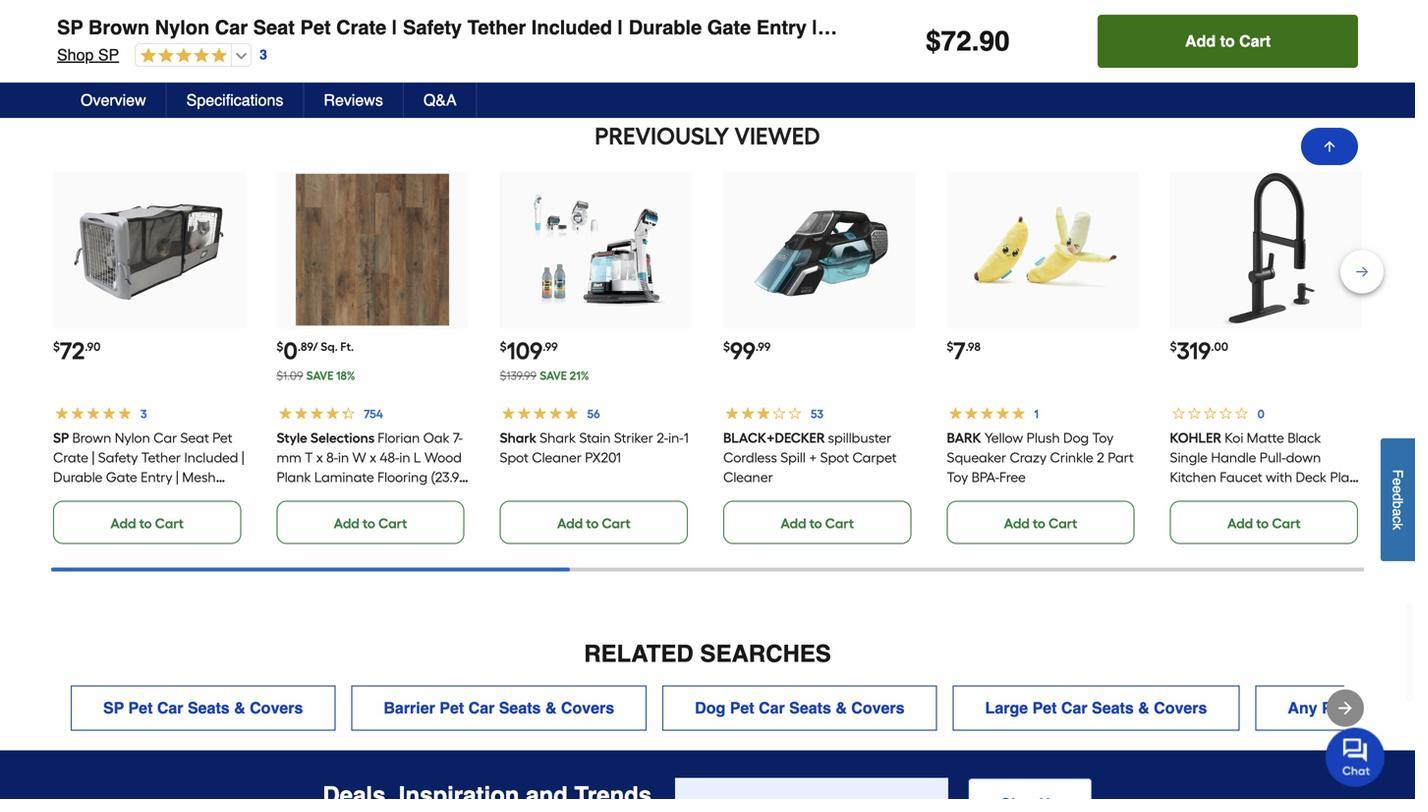 Task type: describe. For each thing, give the bounding box(es) containing it.
$139.99
[[500, 369, 537, 383]]

add to cart inside 0 list item
[[334, 515, 407, 532]]

car for sp pet car seats & covers
[[157, 699, 183, 717]]

$ 109 .99
[[500, 337, 558, 365]]

plate
[[1331, 469, 1362, 486]]

dispenser
[[1235, 488, 1297, 505]]

previously
[[595, 122, 730, 150]]

0 vertical spatial nylon
[[155, 16, 210, 39]]

& for dog pet car seats & covers
[[836, 699, 847, 717]]

$ 72 . 90
[[926, 26, 1010, 57]]

Email Address email field
[[676, 778, 949, 799]]

a
[[1391, 509, 1406, 516]]

add to cart inside add to cart button
[[1186, 32, 1271, 50]]

pet for large pet car seats & covers
[[1033, 699, 1057, 717]]

shark stain striker 2-in-1 spot cleaner px201
[[500, 429, 689, 466]]

bpa-
[[972, 469, 1000, 486]]

seats for barrier
[[499, 699, 541, 717]]

pet for any pet car seats
[[1322, 699, 1347, 717]]

7-
[[453, 429, 463, 446]]

car for dog pet car seats & covers
[[759, 699, 785, 717]]

barrier pet car seats & covers link
[[351, 686, 647, 731]]

0
[[283, 337, 298, 365]]

0 vertical spatial gate
[[708, 16, 751, 39]]

seats for dog
[[790, 699, 832, 717]]

save for 109
[[540, 369, 567, 383]]

any pet car seats link
[[1256, 686, 1416, 731]]

1 horizontal spatial crate
[[336, 16, 387, 39]]

bark
[[947, 429, 982, 446]]

car for large pet car seats & covers
[[1062, 699, 1088, 717]]

stain
[[580, 429, 611, 446]]

koi
[[1225, 429, 1244, 446]]

319
[[1177, 337, 1212, 365]]

109
[[507, 337, 543, 365]]

to inside the 99 list item
[[810, 515, 823, 532]]

flooring
[[377, 469, 428, 486]]

sq.
[[321, 340, 338, 354]]

crinkle
[[1050, 449, 1094, 466]]

brown nylon car seat pet crate | safety tether included | durable gate entry | mesh panel sides | adjustable security leash
[[53, 429, 245, 525]]

1 add to cart list item from the left
[[947, 0, 1139, 65]]

security inside brown nylon car seat pet crate | safety tether included | durable gate entry | mesh panel sides | adjustable security leash
[[53, 508, 104, 525]]

cleaner inside spillbuster cordless spill + spot carpet cleaner
[[724, 469, 773, 486]]

plush
[[1027, 429, 1060, 446]]

shop sp
[[57, 46, 119, 64]]

cart inside 109 list item
[[602, 515, 631, 532]]

spillbuster
[[828, 429, 892, 446]]

squeaker
[[947, 449, 1007, 466]]

florian oak 7- mm t x 8-in w x 48-in l wood plank laminate flooring (23.91- sq ft)
[[277, 429, 468, 505]]

0 vertical spatial toy
[[1093, 429, 1114, 446]]

dog pet car seats & covers
[[695, 699, 905, 717]]

.99 for 99
[[756, 340, 771, 354]]

add inside button
[[1186, 32, 1216, 50]]

crazy
[[1010, 449, 1047, 466]]

2-
[[657, 429, 669, 446]]

adjustable inside brown nylon car seat pet crate | safety tether included | durable gate entry | mesh panel sides | adjustable security leash
[[134, 488, 200, 505]]

cart inside button
[[1240, 32, 1271, 50]]

part
[[1108, 449, 1134, 466]]

0 vertical spatial durable
[[629, 16, 702, 39]]

c
[[1391, 516, 1406, 523]]

add to cart inside 7 list item
[[1004, 515, 1078, 532]]

8-
[[326, 449, 338, 466]]

to inside 7 list item
[[1033, 515, 1046, 532]]

yellow plush dog toy squeaker crazy crinkle 2 part toy bpa-free
[[947, 429, 1134, 486]]

48-
[[380, 449, 399, 466]]

.00
[[1212, 340, 1229, 354]]

spot inside shark stain striker 2-in-1 spot cleaner px201
[[500, 449, 529, 466]]

covers for large pet car seats & covers
[[1154, 699, 1208, 717]]

sq
[[277, 488, 291, 505]]

1 e from the top
[[1391, 478, 1406, 486]]

w
[[352, 449, 366, 466]]

add inside the 99 list item
[[781, 515, 807, 532]]

(23.91-
[[431, 469, 468, 486]]

sp brown nylon car seat pet crate | safety tether included | durable gate entry | mesh panel sides | adjustable security leash image
[[72, 173, 226, 327]]

3
[[260, 47, 267, 63]]

related searches
[[584, 640, 832, 667]]

.99 for 109
[[543, 340, 558, 354]]

$ 7 .98
[[947, 337, 981, 365]]

1 horizontal spatial safety
[[403, 16, 462, 39]]

down
[[1287, 449, 1322, 466]]

1 x from the left
[[316, 449, 323, 466]]

sp pet car seats & covers
[[103, 699, 303, 717]]

overview button
[[61, 83, 167, 118]]

add to cart link inside 72 list item
[[53, 501, 241, 544]]

searches
[[700, 640, 832, 667]]

add to cart inside 319 list item
[[1228, 515, 1301, 532]]

covers for sp pet car seats & covers
[[250, 699, 303, 717]]

319 list item
[[1171, 171, 1363, 544]]

cart inside 0 list item
[[379, 515, 407, 532]]

car for any pet car seats
[[1351, 699, 1378, 717]]

dog inside yellow plush dog toy squeaker crazy crinkle 2 part toy bpa-free
[[1064, 429, 1089, 446]]

90
[[980, 26, 1010, 57]]

add inside 0 list item
[[334, 515, 360, 532]]

seats for any
[[1382, 699, 1416, 717]]

0 vertical spatial included
[[532, 16, 613, 39]]

add inside 72 list item
[[110, 515, 136, 532]]

mm
[[277, 449, 302, 466]]

chat invite button image
[[1326, 727, 1386, 787]]

entry inside brown nylon car seat pet crate | safety tether included | durable gate entry | mesh panel sides | adjustable security leash
[[141, 469, 173, 486]]

add to cart inside the 99 list item
[[781, 515, 854, 532]]

to inside 72 list item
[[139, 515, 152, 532]]

2 e from the top
[[1391, 486, 1406, 493]]

mesh inside brown nylon car seat pet crate | safety tether included | durable gate entry | mesh panel sides | adjustable security leash
[[182, 469, 216, 486]]

barrier
[[384, 699, 435, 717]]

add inside 7 list item
[[1004, 515, 1030, 532]]

$139.99 save 21%
[[500, 369, 589, 383]]

style selections florian oak 7-mm t x 8-in w x 48-in l wood plank laminate flooring (23.91-sq ft) image
[[296, 173, 449, 327]]

reviews button
[[304, 83, 404, 118]]

q&a button
[[404, 83, 477, 118]]

0 vertical spatial tether
[[468, 16, 526, 39]]

large
[[986, 699, 1029, 717]]

seats for sp
[[188, 699, 230, 717]]

cordless
[[724, 449, 778, 466]]

1 in from the left
[[338, 449, 349, 466]]

21%
[[570, 369, 589, 383]]

2 in from the left
[[399, 449, 410, 466]]

b
[[1391, 501, 1406, 509]]

to inside 319 list item
[[1257, 515, 1270, 532]]

$ 319 .00
[[1171, 337, 1229, 365]]

add to cart link inside 109 list item
[[500, 501, 688, 544]]

reviews
[[324, 91, 383, 109]]

$ 0 .89/ sq. ft.
[[277, 337, 354, 365]]

leash inside brown nylon car seat pet crate | safety tether included | durable gate entry | mesh panel sides | adjustable security leash
[[107, 508, 144, 525]]

t
[[305, 449, 313, 466]]

cart inside 7 list item
[[1049, 515, 1078, 532]]

0 vertical spatial entry
[[757, 16, 807, 39]]

florian
[[378, 429, 420, 446]]

sp for sp
[[53, 429, 69, 446]]

0 list item
[[277, 171, 469, 544]]

0 vertical spatial brown
[[88, 16, 150, 39]]

cart inside the 99 list item
[[826, 515, 854, 532]]

.89/
[[298, 340, 318, 354]]

pet for sp pet car seats & covers
[[128, 699, 153, 717]]

kitchen
[[1171, 469, 1217, 486]]

1
[[684, 429, 689, 446]]

bark yellow plush dog toy squeaker crazy crinkle 2 part toy bpa-free image
[[966, 173, 1120, 327]]

with
[[1267, 469, 1293, 486]]

kohler koi matte black single handle pull-down kitchen faucet with deck plate and soap dispenser included image
[[1190, 173, 1343, 327]]

pull-
[[1260, 449, 1287, 466]]

pet for barrier pet car seats & covers
[[440, 699, 464, 717]]

ft.
[[341, 340, 354, 354]]

72 for .
[[941, 26, 972, 57]]

add to cart button
[[1098, 15, 1359, 68]]

f e e d b a c k
[[1391, 470, 1406, 530]]

plank
[[277, 469, 311, 486]]

add inside 319 list item
[[1228, 515, 1254, 532]]

109 list item
[[500, 171, 692, 544]]

7 list item
[[947, 171, 1139, 544]]

panel inside brown nylon car seat pet crate | safety tether included | durable gate entry | mesh panel sides | adjustable security leash
[[53, 488, 88, 505]]

$ for $ 0 .89/ sq. ft.
[[277, 340, 283, 354]]

1 horizontal spatial sides
[[937, 16, 990, 39]]

cleaner inside shark stain striker 2-in-1 spot cleaner px201
[[532, 449, 582, 466]]

72 list item
[[53, 171, 245, 544]]

specifications
[[186, 91, 284, 109]]

sp pet car seats & covers link
[[71, 686, 336, 731]]

d
[[1391, 493, 1406, 501]]

covers for dog pet car seats & covers
[[852, 699, 905, 717]]



Task type: vqa. For each thing, say whether or not it's contained in the screenshot.
the bottom crate
yes



Task type: locate. For each thing, give the bounding box(es) containing it.
previously viewed heading
[[51, 116, 1365, 156]]

sp for sp pet car seats & covers
[[103, 699, 124, 717]]

1 horizontal spatial toy
[[1093, 429, 1114, 446]]

1 horizontal spatial shark
[[540, 429, 576, 446]]

toy down squeaker
[[947, 469, 969, 486]]

in left l
[[399, 449, 410, 466]]

add to cart list item
[[947, 0, 1139, 65], [1171, 0, 1363, 65]]

0 horizontal spatial toy
[[947, 469, 969, 486]]

and
[[1171, 488, 1196, 505]]

0 vertical spatial cleaner
[[532, 449, 582, 466]]

2 seats from the left
[[499, 699, 541, 717]]

1 horizontal spatial security
[[1111, 16, 1189, 39]]

3 covers from the left
[[852, 699, 905, 717]]

0 horizontal spatial tether
[[141, 449, 181, 466]]

to inside 0 list item
[[363, 515, 376, 532]]

oak
[[423, 429, 450, 446]]

adjustable
[[1006, 16, 1106, 39], [134, 488, 200, 505]]

shark inside shark stain striker 2-in-1 spot cleaner px201
[[540, 429, 576, 446]]

1 vertical spatial nylon
[[115, 429, 150, 446]]

included inside koi matte black single handle pull-down kitchen faucet with deck plate and soap dispenser included
[[1300, 488, 1354, 505]]

1 horizontal spatial 72
[[941, 26, 972, 57]]

free
[[1000, 469, 1026, 486]]

2 horizontal spatial included
[[1300, 488, 1354, 505]]

cleaner down the cordless
[[724, 469, 773, 486]]

$ for $ 7 .98
[[947, 340, 954, 354]]

.99 inside $ 109 .99
[[543, 340, 558, 354]]

2 save from the left
[[540, 369, 567, 383]]

car for brown nylon car seat pet crate | safety tether included | durable gate entry | mesh panel sides | adjustable security leash
[[154, 429, 177, 446]]

large pet car seats & covers link
[[953, 686, 1240, 731]]

.99 up black+decker
[[756, 340, 771, 354]]

0 horizontal spatial durable
[[53, 469, 103, 486]]

arrow right image
[[1336, 698, 1356, 718]]

7
[[954, 337, 966, 365]]

any
[[1288, 699, 1318, 717]]

x
[[316, 449, 323, 466], [370, 449, 376, 466]]

4 covers from the left
[[1154, 699, 1208, 717]]

1 vertical spatial cleaner
[[724, 469, 773, 486]]

leash
[[1194, 16, 1251, 39], [107, 508, 144, 525]]

1 vertical spatial tether
[[141, 449, 181, 466]]

2 vertical spatial included
[[1300, 488, 1354, 505]]

2 covers from the left
[[561, 699, 615, 717]]

0 vertical spatial security
[[1111, 16, 1189, 39]]

0 vertical spatial dog
[[1064, 429, 1089, 446]]

black
[[1288, 429, 1322, 446]]

0 horizontal spatial cleaner
[[532, 449, 582, 466]]

yellow
[[985, 429, 1024, 446]]

car
[[215, 16, 248, 39], [154, 429, 177, 446], [157, 699, 183, 717], [469, 699, 495, 717], [759, 699, 785, 717], [1062, 699, 1088, 717], [1351, 699, 1378, 717]]

style selections
[[277, 429, 375, 446]]

laminate
[[314, 469, 374, 486]]

dog
[[1064, 429, 1089, 446], [695, 699, 726, 717]]

faucet
[[1220, 469, 1263, 486]]

0 vertical spatial sides
[[937, 16, 990, 39]]

0 horizontal spatial gate
[[106, 469, 137, 486]]

1 horizontal spatial x
[[370, 449, 376, 466]]

1 seats from the left
[[188, 699, 230, 717]]

large pet car seats & covers
[[986, 699, 1208, 717]]

1 save from the left
[[306, 369, 334, 383]]

$ for $ 72 . 90
[[926, 26, 941, 57]]

2 & from the left
[[546, 699, 557, 717]]

1 vertical spatial sides
[[91, 488, 124, 505]]

$ inside $ 0 .89/ sq. ft.
[[277, 340, 283, 354]]

x right "w"
[[370, 449, 376, 466]]

black+decker spillbuster cordless spill + spot carpet cleaner image
[[743, 173, 896, 327]]

pet inside brown nylon car seat pet crate | safety tether included | durable gate entry | mesh panel sides | adjustable security leash
[[213, 429, 233, 446]]

.
[[972, 26, 980, 57]]

$ for $ 99 .99
[[724, 340, 730, 354]]

add to cart link
[[53, 22, 241, 65], [724, 22, 912, 65], [947, 22, 1135, 65], [1171, 22, 1359, 65], [53, 501, 241, 544], [277, 501, 465, 544], [500, 501, 688, 544], [724, 501, 912, 544], [947, 501, 1135, 544], [1171, 501, 1359, 544]]

0 horizontal spatial seat
[[180, 429, 209, 446]]

cleaner
[[532, 449, 582, 466], [724, 469, 773, 486]]

0 horizontal spatial safety
[[98, 449, 138, 466]]

1 shark from the left
[[500, 429, 537, 446]]

cart
[[1240, 32, 1271, 50], [155, 36, 184, 53], [826, 36, 854, 53], [1049, 36, 1078, 53], [1273, 36, 1301, 53], [155, 515, 184, 532], [379, 515, 407, 532], [602, 515, 631, 532], [826, 515, 854, 532], [1049, 515, 1078, 532], [1273, 515, 1301, 532]]

$ for $ 319 .00
[[1171, 340, 1177, 354]]

0 horizontal spatial x
[[316, 449, 323, 466]]

any pet car seats
[[1288, 699, 1416, 717]]

1 vertical spatial 72
[[60, 337, 85, 365]]

brown up shop sp
[[88, 16, 150, 39]]

|
[[392, 16, 398, 39], [618, 16, 624, 39], [813, 16, 818, 39], [995, 16, 1001, 39], [92, 449, 95, 466], [242, 449, 245, 466], [176, 469, 179, 486], [128, 488, 131, 505]]

& for barrier pet car seats & covers
[[546, 699, 557, 717]]

nylon inside brown nylon car seat pet crate | safety tether included | durable gate entry | mesh panel sides | adjustable security leash
[[115, 429, 150, 446]]

viewed
[[735, 122, 821, 150]]

q&a
[[424, 91, 457, 109]]

shark right 7-
[[500, 429, 537, 446]]

.99 inside $ 99 .99
[[756, 340, 771, 354]]

dog pet car seats & covers link
[[663, 686, 938, 731]]

0 horizontal spatial nylon
[[115, 429, 150, 446]]

tether
[[468, 16, 526, 39], [141, 449, 181, 466]]

koi matte black single handle pull-down kitchen faucet with deck plate and soap dispenser included
[[1171, 429, 1362, 505]]

in-
[[669, 429, 684, 446]]

crate
[[336, 16, 387, 39], [53, 449, 88, 466]]

0 horizontal spatial included
[[184, 449, 238, 466]]

1 horizontal spatial gate
[[708, 16, 751, 39]]

0 horizontal spatial in
[[338, 449, 349, 466]]

add
[[1186, 32, 1216, 50], [110, 36, 136, 53], [781, 36, 807, 53], [1004, 36, 1030, 53], [1228, 36, 1254, 53], [110, 515, 136, 532], [334, 515, 360, 532], [557, 515, 583, 532], [781, 515, 807, 532], [1004, 515, 1030, 532], [1228, 515, 1254, 532]]

1 horizontal spatial panel
[[879, 16, 932, 39]]

dog up crinkle
[[1064, 429, 1089, 446]]

car for barrier pet car seats & covers
[[469, 699, 495, 717]]

panel
[[879, 16, 932, 39], [53, 488, 88, 505]]

add to cart
[[1186, 32, 1271, 50], [110, 36, 184, 53], [781, 36, 854, 53], [1004, 36, 1078, 53], [1228, 36, 1301, 53], [110, 515, 184, 532], [334, 515, 407, 532], [557, 515, 631, 532], [781, 515, 854, 532], [1004, 515, 1078, 532], [1228, 515, 1301, 532]]

included inside brown nylon car seat pet crate | safety tether included | durable gate entry | mesh panel sides | adjustable security leash
[[184, 449, 238, 466]]

mesh
[[824, 16, 874, 39], [182, 469, 216, 486]]

form
[[676, 778, 1093, 799]]

0 vertical spatial 72
[[941, 26, 972, 57]]

spillbuster cordless spill + spot carpet cleaner
[[724, 429, 897, 486]]

1 vertical spatial brown
[[72, 429, 111, 446]]

x right t on the left bottom of the page
[[316, 449, 323, 466]]

99
[[730, 337, 756, 365]]

car inside brown nylon car seat pet crate | safety tether included | durable gate entry | mesh panel sides | adjustable security leash
[[154, 429, 177, 446]]

1 vertical spatial seat
[[180, 429, 209, 446]]

gate inside brown nylon car seat pet crate | safety tether included | durable gate entry | mesh panel sides | adjustable security leash
[[106, 469, 137, 486]]

1 horizontal spatial nylon
[[155, 16, 210, 39]]

add to cart inside 72 list item
[[110, 515, 184, 532]]

shark left stain
[[540, 429, 576, 446]]

spot right the wood
[[500, 449, 529, 466]]

5 seats from the left
[[1382, 699, 1416, 717]]

1 vertical spatial security
[[53, 508, 104, 525]]

3 seats from the left
[[790, 699, 832, 717]]

cleaner down stain
[[532, 449, 582, 466]]

brown inside brown nylon car seat pet crate | safety tether included | durable gate entry | mesh panel sides | adjustable security leash
[[72, 429, 111, 446]]

spot inside spillbuster cordless spill + spot carpet cleaner
[[821, 449, 850, 466]]

k
[[1391, 523, 1406, 530]]

matte
[[1247, 429, 1285, 446]]

4 & from the left
[[1139, 699, 1150, 717]]

1 horizontal spatial durable
[[629, 16, 702, 39]]

1 horizontal spatial tether
[[468, 16, 526, 39]]

0 vertical spatial safety
[[403, 16, 462, 39]]

add to cart inside 109 list item
[[557, 515, 631, 532]]

brown
[[88, 16, 150, 39], [72, 429, 111, 446]]

durable inside brown nylon car seat pet crate | safety tether included | durable gate entry | mesh panel sides | adjustable security leash
[[53, 469, 103, 486]]

crate inside brown nylon car seat pet crate | safety tether included | durable gate entry | mesh panel sides | adjustable security leash
[[53, 449, 88, 466]]

shark
[[500, 429, 537, 446], [540, 429, 576, 446]]

1 vertical spatial leash
[[107, 508, 144, 525]]

2 shark from the left
[[540, 429, 576, 446]]

.99 up "$139.99 save 21%"
[[543, 340, 558, 354]]

safety
[[403, 16, 462, 39], [98, 449, 138, 466]]

save inside 0 list item
[[306, 369, 334, 383]]

1 horizontal spatial leash
[[1194, 16, 1251, 39]]

1 covers from the left
[[250, 699, 303, 717]]

dog down related searches
[[695, 699, 726, 717]]

& for large pet car seats & covers
[[1139, 699, 1150, 717]]

$1.09 save 18%
[[277, 369, 355, 383]]

to
[[1221, 32, 1236, 50], [139, 36, 152, 53], [810, 36, 823, 53], [1033, 36, 1046, 53], [1257, 36, 1270, 53], [139, 515, 152, 532], [363, 515, 376, 532], [586, 515, 599, 532], [810, 515, 823, 532], [1033, 515, 1046, 532], [1257, 515, 1270, 532]]

seat up 3 on the top left
[[253, 16, 295, 39]]

1 horizontal spatial add to cart list item
[[1171, 0, 1363, 65]]

add to cart link inside 0 list item
[[277, 501, 465, 544]]

1 .99 from the left
[[543, 340, 558, 354]]

e up b
[[1391, 486, 1406, 493]]

1 vertical spatial panel
[[53, 488, 88, 505]]

1 vertical spatial gate
[[106, 469, 137, 486]]

specifications button
[[167, 83, 304, 118]]

related
[[584, 640, 694, 667]]

0 vertical spatial seat
[[253, 16, 295, 39]]

2 spot from the left
[[821, 449, 850, 466]]

toy up 2
[[1093, 429, 1114, 446]]

1 horizontal spatial .99
[[756, 340, 771, 354]]

toy
[[1093, 429, 1114, 446], [947, 469, 969, 486]]

add to cart link inside 7 list item
[[947, 501, 1135, 544]]

covers for barrier pet car seats & covers
[[561, 699, 615, 717]]

cart inside 72 list item
[[155, 515, 184, 532]]

2 .99 from the left
[[756, 340, 771, 354]]

seats
[[188, 699, 230, 717], [499, 699, 541, 717], [790, 699, 832, 717], [1092, 699, 1134, 717], [1382, 699, 1416, 717]]

0 vertical spatial leash
[[1194, 16, 1251, 39]]

0 horizontal spatial add to cart list item
[[947, 0, 1139, 65]]

shark for shark
[[500, 429, 537, 446]]

72 for .90
[[60, 337, 85, 365]]

kohler
[[1171, 429, 1222, 446]]

0 horizontal spatial .99
[[543, 340, 558, 354]]

99 list item
[[724, 171, 916, 544]]

pet
[[300, 16, 331, 39], [213, 429, 233, 446], [128, 699, 153, 717], [440, 699, 464, 717], [730, 699, 755, 717], [1033, 699, 1057, 717], [1322, 699, 1347, 717]]

0 vertical spatial panel
[[879, 16, 932, 39]]

1 vertical spatial dog
[[695, 699, 726, 717]]

0 horizontal spatial shark
[[500, 429, 537, 446]]

18%
[[336, 369, 355, 383]]

0 horizontal spatial 72
[[60, 337, 85, 365]]

0 horizontal spatial spot
[[500, 449, 529, 466]]

1 horizontal spatial included
[[532, 16, 613, 39]]

add inside 109 list item
[[557, 515, 583, 532]]

0 horizontal spatial adjustable
[[134, 488, 200, 505]]

1 horizontal spatial dog
[[1064, 429, 1089, 446]]

in left "w"
[[338, 449, 349, 466]]

seat inside brown nylon car seat pet crate | safety tether included | durable gate entry | mesh panel sides | adjustable security leash
[[180, 429, 209, 446]]

1 vertical spatial toy
[[947, 469, 969, 486]]

$ for $ 109 .99
[[500, 340, 507, 354]]

0 horizontal spatial dog
[[695, 699, 726, 717]]

barrier pet car seats & covers
[[384, 699, 615, 717]]

add to cart link inside the 99 list item
[[724, 501, 912, 544]]

brown down $ 72 .90
[[72, 429, 111, 446]]

1 horizontal spatial spot
[[821, 449, 850, 466]]

1 spot from the left
[[500, 449, 529, 466]]

.98
[[966, 340, 981, 354]]

wood
[[424, 449, 462, 466]]

1 vertical spatial adjustable
[[134, 488, 200, 505]]

l
[[414, 449, 421, 466]]

tether inside brown nylon car seat pet crate | safety tether included | durable gate entry | mesh panel sides | adjustable security leash
[[141, 449, 181, 466]]

$ 72 .90
[[53, 337, 101, 365]]

0 vertical spatial crate
[[336, 16, 387, 39]]

0 horizontal spatial security
[[53, 508, 104, 525]]

72 inside list item
[[60, 337, 85, 365]]

1 vertical spatial included
[[184, 449, 238, 466]]

2 add to cart list item from the left
[[1171, 0, 1363, 65]]

spot right +
[[821, 449, 850, 466]]

save down $ 0 .89/ sq. ft.
[[306, 369, 334, 383]]

1 horizontal spatial in
[[399, 449, 410, 466]]

pet for dog pet car seats & covers
[[730, 699, 755, 717]]

.90
[[85, 340, 101, 354]]

seats for large
[[1092, 699, 1134, 717]]

deck
[[1297, 469, 1328, 486]]

durable
[[629, 16, 702, 39], [53, 469, 103, 486]]

$ inside $ 319 .00
[[1171, 340, 1177, 354]]

&
[[234, 699, 245, 717], [546, 699, 557, 717], [836, 699, 847, 717], [1139, 699, 1150, 717]]

0 horizontal spatial mesh
[[182, 469, 216, 486]]

add to cart link inside 319 list item
[[1171, 501, 1359, 544]]

handle
[[1212, 449, 1257, 466]]

arrow up image
[[1322, 139, 1338, 154]]

seat left "style"
[[180, 429, 209, 446]]

sides
[[937, 16, 990, 39], [91, 488, 124, 505]]

px201
[[585, 449, 622, 466]]

safety inside brown nylon car seat pet crate | safety tether included | durable gate entry | mesh panel sides | adjustable security leash
[[98, 449, 138, 466]]

1 vertical spatial crate
[[53, 449, 88, 466]]

soap
[[1199, 488, 1232, 505]]

sides inside brown nylon car seat pet crate | safety tether included | durable gate entry | mesh panel sides | adjustable security leash
[[91, 488, 124, 505]]

0 horizontal spatial save
[[306, 369, 334, 383]]

previously viewed
[[595, 122, 821, 150]]

4 seats from the left
[[1092, 699, 1134, 717]]

sp inside 72 list item
[[53, 429, 69, 446]]

0 horizontal spatial entry
[[141, 469, 173, 486]]

3 & from the left
[[836, 699, 847, 717]]

.99
[[543, 340, 558, 354], [756, 340, 771, 354]]

1 horizontal spatial seat
[[253, 16, 295, 39]]

0 horizontal spatial crate
[[53, 449, 88, 466]]

save left 21%
[[540, 369, 567, 383]]

e up d
[[1391, 478, 1406, 486]]

$ inside $ 7 .98
[[947, 340, 954, 354]]

shop
[[57, 46, 94, 64]]

1 horizontal spatial adjustable
[[1006, 16, 1106, 39]]

0 horizontal spatial panel
[[53, 488, 88, 505]]

$ inside $ 109 .99
[[500, 340, 507, 354]]

1 & from the left
[[234, 699, 245, 717]]

$ inside $ 99 .99
[[724, 340, 730, 354]]

$ inside $ 72 .90
[[53, 340, 60, 354]]

0 horizontal spatial sides
[[91, 488, 124, 505]]

$ for $ 72 .90
[[53, 340, 60, 354]]

0 vertical spatial mesh
[[824, 16, 874, 39]]

0 vertical spatial adjustable
[[1006, 16, 1106, 39]]

shark shark stain striker 2-in-1 spot cleaner px201 image
[[519, 173, 673, 327]]

1 horizontal spatial save
[[540, 369, 567, 383]]

$1.09
[[277, 369, 303, 383]]

1 vertical spatial safety
[[98, 449, 138, 466]]

1 vertical spatial mesh
[[182, 469, 216, 486]]

ft)
[[295, 488, 308, 505]]

sp for sp brown nylon car seat pet crate | safety tether included | durable gate entry | mesh panel sides | adjustable security leash
[[57, 16, 83, 39]]

1 vertical spatial durable
[[53, 469, 103, 486]]

security
[[1111, 16, 1189, 39], [53, 508, 104, 525]]

1 horizontal spatial entry
[[757, 16, 807, 39]]

shark for shark stain striker 2-in-1 spot cleaner px201
[[540, 429, 576, 446]]

2 x from the left
[[370, 449, 376, 466]]

1 vertical spatial entry
[[141, 469, 173, 486]]

5 stars image
[[136, 47, 227, 65]]

black+decker
[[724, 429, 825, 446]]

save inside 109 list item
[[540, 369, 567, 383]]

carpet
[[853, 449, 897, 466]]

to inside 109 list item
[[586, 515, 599, 532]]

1 horizontal spatial cleaner
[[724, 469, 773, 486]]

striker
[[614, 429, 654, 446]]

save for 0
[[306, 369, 334, 383]]

0 horizontal spatial leash
[[107, 508, 144, 525]]

cart inside 319 list item
[[1273, 515, 1301, 532]]

to inside button
[[1221, 32, 1236, 50]]

& for sp pet car seats & covers
[[234, 699, 245, 717]]

selections
[[310, 429, 375, 446]]

1 horizontal spatial mesh
[[824, 16, 874, 39]]



